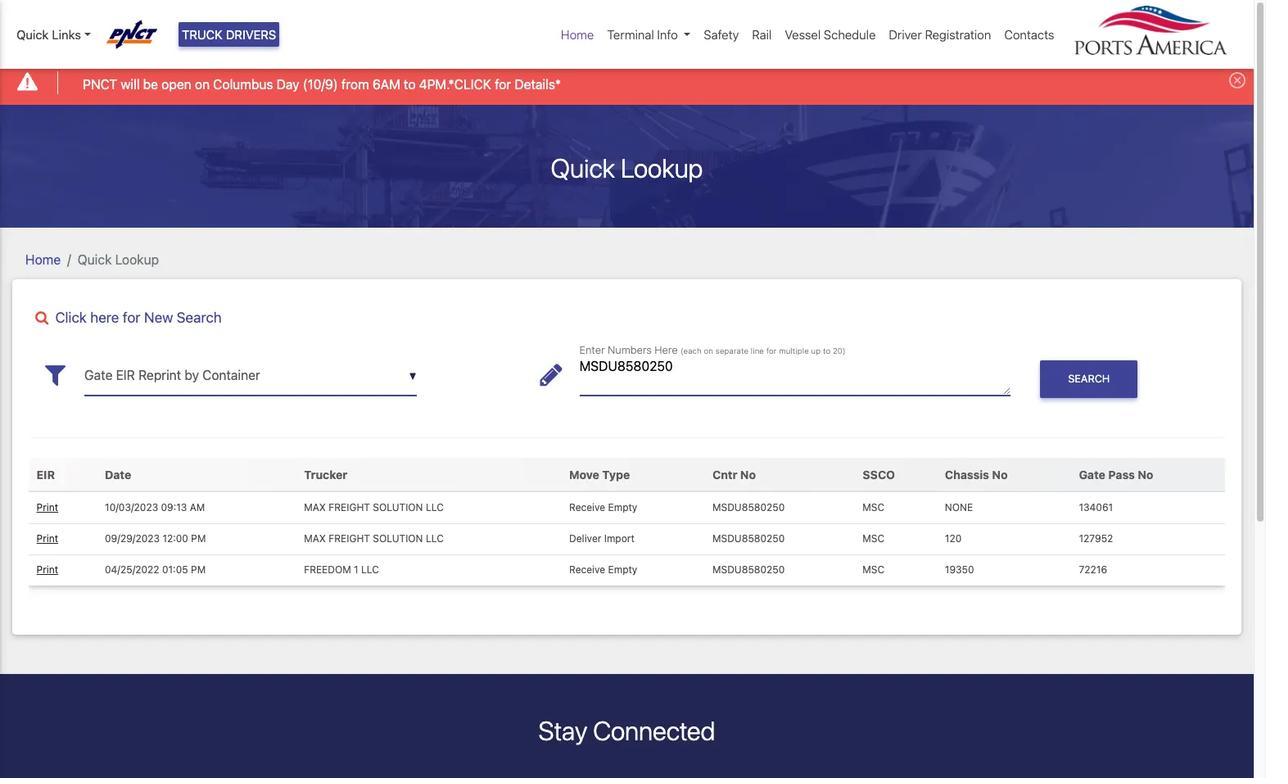 Task type: locate. For each thing, give the bounding box(es) containing it.
0 vertical spatial pm
[[191, 532, 206, 545]]

1 max freight solution llc from the top
[[304, 501, 444, 513]]

2 vertical spatial llc
[[361, 564, 379, 576]]

truck drivers
[[182, 27, 276, 42]]

1 vertical spatial quick lookup
[[78, 252, 159, 267]]

1 vertical spatial home
[[25, 252, 61, 267]]

vessel schedule
[[785, 27, 876, 42]]

solution
[[373, 501, 423, 513], [373, 532, 423, 545]]

1 vertical spatial pm
[[191, 564, 206, 576]]

solution for deliver import
[[373, 532, 423, 545]]

freedom 1 llc
[[304, 564, 379, 576]]

1 vertical spatial llc
[[426, 532, 444, 545]]

0 vertical spatial receive
[[569, 501, 605, 513]]

1 horizontal spatial search
[[1068, 373, 1110, 385]]

0 vertical spatial search
[[177, 308, 222, 326]]

1 horizontal spatial for
[[495, 77, 511, 91]]

freight down trucker
[[329, 501, 370, 513]]

1 receive empty from the top
[[569, 501, 637, 513]]

max freight solution llc for pm
[[304, 532, 444, 545]]

search button
[[1040, 360, 1138, 398]]

click here for new search link
[[29, 308, 1225, 326]]

quick
[[16, 27, 49, 42], [551, 152, 615, 183], [78, 252, 112, 267]]

1 no from the left
[[740, 467, 756, 481]]

safety
[[704, 27, 739, 42]]

(10/9)
[[303, 77, 338, 91]]

3 print from the top
[[37, 564, 58, 576]]

close image
[[1229, 72, 1246, 89]]

to right 6am
[[404, 77, 416, 91]]

2 msc from the top
[[863, 532, 885, 545]]

2 max from the top
[[304, 532, 326, 545]]

1 horizontal spatial home link
[[554, 19, 601, 50]]

1 max from the top
[[304, 501, 326, 513]]

0 horizontal spatial search
[[177, 308, 222, 326]]

pnct will be open on columbus day (10/9) from 6am to 4pm.*click for details* link
[[83, 74, 561, 94]]

0 horizontal spatial for
[[123, 308, 140, 326]]

rail
[[752, 27, 772, 42]]

2 horizontal spatial for
[[766, 346, 777, 355]]

1 vertical spatial to
[[823, 346, 831, 355]]

search inside click here for new search link
[[177, 308, 222, 326]]

no
[[740, 467, 756, 481], [992, 467, 1008, 481], [1138, 467, 1154, 481]]

home link
[[554, 19, 601, 50], [25, 252, 61, 267]]

terminal info
[[607, 27, 678, 42]]

no right cntr
[[740, 467, 756, 481]]

1 print link from the top
[[37, 501, 58, 513]]

2 vertical spatial msdu8580250
[[713, 564, 785, 576]]

1 vertical spatial empty
[[608, 564, 637, 576]]

on right open
[[195, 77, 210, 91]]

2 max freight solution llc from the top
[[304, 532, 444, 545]]

2 vertical spatial print link
[[37, 564, 58, 576]]

0 vertical spatial for
[[495, 77, 511, 91]]

1 horizontal spatial to
[[823, 346, 831, 355]]

receive empty for max freight solution llc
[[569, 501, 637, 513]]

no right chassis
[[992, 467, 1008, 481]]

19350
[[945, 564, 974, 576]]

multiple
[[779, 346, 809, 355]]

on for separate
[[704, 346, 713, 355]]

pm right 01:05
[[191, 564, 206, 576]]

empty for freedom 1 llc
[[608, 564, 637, 576]]

receive empty up deliver import
[[569, 501, 637, 513]]

1 freight from the top
[[329, 501, 370, 513]]

print link
[[37, 501, 58, 513], [37, 532, 58, 545], [37, 564, 58, 576]]

1 vertical spatial receive
[[569, 564, 605, 576]]

lookup
[[621, 152, 703, 183], [115, 252, 159, 267]]

cntr no
[[713, 467, 756, 481]]

2 horizontal spatial quick
[[551, 152, 615, 183]]

on right (each
[[704, 346, 713, 355]]

0 horizontal spatial quick lookup
[[78, 252, 159, 267]]

to inside 'link'
[[404, 77, 416, 91]]

1 pm from the top
[[191, 532, 206, 545]]

freight up 1
[[329, 532, 370, 545]]

0 vertical spatial home
[[561, 27, 594, 42]]

2 vertical spatial quick
[[78, 252, 112, 267]]

search image
[[35, 311, 49, 325]]

for inside enter numbers here (each on separate line for multiple up to 20)
[[766, 346, 777, 355]]

max freight solution llc up 1
[[304, 532, 444, 545]]

1 vertical spatial freight
[[329, 532, 370, 545]]

receive empty down deliver import
[[569, 564, 637, 576]]

llc for deliver import
[[426, 532, 444, 545]]

to inside enter numbers here (each on separate line for multiple up to 20)
[[823, 346, 831, 355]]

1 vertical spatial home link
[[25, 252, 61, 267]]

home link up search image
[[25, 252, 61, 267]]

pnct will be open on columbus day (10/9) from 6am to 4pm.*click for details* alert
[[0, 60, 1254, 104]]

1 empty from the top
[[608, 501, 637, 513]]

10/03/2023
[[105, 501, 158, 513]]

2 pm from the top
[[191, 564, 206, 576]]

pm for 04/25/2022 01:05 pm
[[191, 564, 206, 576]]

1 horizontal spatial no
[[992, 467, 1008, 481]]

print for 09/29/2023
[[37, 532, 58, 545]]

2 no from the left
[[992, 467, 1008, 481]]

home left terminal
[[561, 27, 594, 42]]

pm for 09/29/2023 12:00 pm
[[191, 532, 206, 545]]

empty for max freight solution llc
[[608, 501, 637, 513]]

2 print from the top
[[37, 532, 58, 545]]

be
[[143, 77, 158, 91]]

chassis no
[[945, 467, 1008, 481]]

rail link
[[746, 19, 778, 50]]

04/25/2022 01:05 pm
[[105, 564, 206, 576]]

2 solution from the top
[[373, 532, 423, 545]]

up
[[811, 346, 821, 355]]

01:05
[[162, 564, 188, 576]]

1 vertical spatial max freight solution llc
[[304, 532, 444, 545]]

0 vertical spatial home link
[[554, 19, 601, 50]]

1 vertical spatial solution
[[373, 532, 423, 545]]

am
[[190, 501, 205, 513]]

2 freight from the top
[[329, 532, 370, 545]]

2 horizontal spatial no
[[1138, 467, 1154, 481]]

0 horizontal spatial quick
[[16, 27, 49, 42]]

0 vertical spatial empty
[[608, 501, 637, 513]]

▼
[[409, 370, 417, 382]]

1 msc from the top
[[863, 501, 885, 513]]

on inside enter numbers here (each on separate line for multiple up to 20)
[[704, 346, 713, 355]]

0 vertical spatial msc
[[863, 501, 885, 513]]

1 vertical spatial msdu8580250
[[713, 532, 785, 545]]

max freight solution llc
[[304, 501, 444, 513], [304, 532, 444, 545]]

receive for max freight solution llc
[[569, 501, 605, 513]]

print link for 09/29/2023 12:00 pm
[[37, 532, 58, 545]]

here
[[655, 343, 678, 355]]

72216
[[1079, 564, 1107, 576]]

0 vertical spatial freight
[[329, 501, 370, 513]]

0 vertical spatial quick lookup
[[551, 152, 703, 183]]

2 receive from the top
[[569, 564, 605, 576]]

1 vertical spatial search
[[1068, 373, 1110, 385]]

0 vertical spatial quick
[[16, 27, 49, 42]]

0 horizontal spatial to
[[404, 77, 416, 91]]

msc
[[863, 501, 885, 513], [863, 532, 885, 545], [863, 564, 885, 576]]

2 receive empty from the top
[[569, 564, 637, 576]]

0 vertical spatial lookup
[[621, 152, 703, 183]]

None text field
[[84, 355, 417, 395]]

0 vertical spatial print link
[[37, 501, 58, 513]]

llc
[[426, 501, 444, 513], [426, 532, 444, 545], [361, 564, 379, 576]]

max down trucker
[[304, 501, 326, 513]]

msc for 19350
[[863, 564, 885, 576]]

no for cntr no
[[740, 467, 756, 481]]

1 vertical spatial max
[[304, 532, 326, 545]]

for left details*
[[495, 77, 511, 91]]

0 vertical spatial solution
[[373, 501, 423, 513]]

max up the freedom
[[304, 532, 326, 545]]

to for 4pm.*click
[[404, 77, 416, 91]]

2 empty from the top
[[608, 564, 637, 576]]

search inside search button
[[1068, 373, 1110, 385]]

on inside 'link'
[[195, 77, 210, 91]]

2 vertical spatial msc
[[863, 564, 885, 576]]

will
[[121, 77, 140, 91]]

3 msdu8580250 from the top
[[713, 564, 785, 576]]

1
[[354, 564, 358, 576]]

0 horizontal spatial lookup
[[115, 252, 159, 267]]

max freight solution llc for am
[[304, 501, 444, 513]]

1 msdu8580250 from the top
[[713, 501, 785, 513]]

0 vertical spatial on
[[195, 77, 210, 91]]

print
[[37, 501, 58, 513], [37, 532, 58, 545], [37, 564, 58, 576]]

1 print from the top
[[37, 501, 58, 513]]

pm right 12:00
[[191, 532, 206, 545]]

enter numbers here (each on separate line for multiple up to 20)
[[579, 343, 846, 355]]

0 vertical spatial to
[[404, 77, 416, 91]]

receive
[[569, 501, 605, 513], [569, 564, 605, 576]]

msc for 120
[[863, 532, 885, 545]]

0 vertical spatial max freight solution llc
[[304, 501, 444, 513]]

to for 20)
[[823, 346, 831, 355]]

3 no from the left
[[1138, 467, 1154, 481]]

1 vertical spatial print
[[37, 532, 58, 545]]

0 vertical spatial max
[[304, 501, 326, 513]]

2 msdu8580250 from the top
[[713, 532, 785, 545]]

print for 10/03/2023
[[37, 501, 58, 513]]

1 solution from the top
[[373, 501, 423, 513]]

1 horizontal spatial home
[[561, 27, 594, 42]]

3 print link from the top
[[37, 564, 58, 576]]

1 horizontal spatial quick lookup
[[551, 152, 703, 183]]

terminal
[[607, 27, 654, 42]]

0 vertical spatial llc
[[426, 501, 444, 513]]

msdu8580250 for 19350
[[713, 564, 785, 576]]

empty up import
[[608, 501, 637, 513]]

pm
[[191, 532, 206, 545], [191, 564, 206, 576]]

0 vertical spatial print
[[37, 501, 58, 513]]

receive down deliver
[[569, 564, 605, 576]]

1 horizontal spatial quick
[[78, 252, 112, 267]]

1 horizontal spatial on
[[704, 346, 713, 355]]

receive up deliver
[[569, 501, 605, 513]]

links
[[52, 27, 81, 42]]

to
[[404, 77, 416, 91], [823, 346, 831, 355]]

1 vertical spatial msc
[[863, 532, 885, 545]]

1 vertical spatial for
[[123, 308, 140, 326]]

0 vertical spatial receive empty
[[569, 501, 637, 513]]

home link left terminal
[[554, 19, 601, 50]]

home
[[561, 27, 594, 42], [25, 252, 61, 267]]

vessel schedule link
[[778, 19, 882, 50]]

max freight solution llc down trucker
[[304, 501, 444, 513]]

empty
[[608, 501, 637, 513], [608, 564, 637, 576]]

1 vertical spatial on
[[704, 346, 713, 355]]

chassis
[[945, 467, 989, 481]]

2 vertical spatial for
[[766, 346, 777, 355]]

(each
[[681, 346, 702, 355]]

freight for pm
[[329, 532, 370, 545]]

2 vertical spatial print
[[37, 564, 58, 576]]

for right here
[[123, 308, 140, 326]]

3 msc from the top
[[863, 564, 885, 576]]

0 horizontal spatial no
[[740, 467, 756, 481]]

0 vertical spatial msdu8580250
[[713, 501, 785, 513]]

to right up
[[823, 346, 831, 355]]

for inside 'link'
[[495, 77, 511, 91]]

for
[[495, 77, 511, 91], [123, 308, 140, 326], [766, 346, 777, 355]]

cntr
[[713, 467, 737, 481]]

empty down import
[[608, 564, 637, 576]]

MSDU8580250 text field
[[579, 355, 1011, 395]]

0 horizontal spatial on
[[195, 77, 210, 91]]

msdu8580250
[[713, 501, 785, 513], [713, 532, 785, 545], [713, 564, 785, 576]]

separate
[[716, 346, 749, 355]]

for right the line
[[766, 346, 777, 355]]

1 receive from the top
[[569, 501, 605, 513]]

1 vertical spatial receive empty
[[569, 564, 637, 576]]

no right pass
[[1138, 467, 1154, 481]]

home up search image
[[25, 252, 61, 267]]

no for chassis no
[[992, 467, 1008, 481]]

print link for 10/03/2023 09:13 am
[[37, 501, 58, 513]]

info
[[657, 27, 678, 42]]

freight
[[329, 501, 370, 513], [329, 532, 370, 545]]

0 horizontal spatial home link
[[25, 252, 61, 267]]

1 vertical spatial print link
[[37, 532, 58, 545]]

2 print link from the top
[[37, 532, 58, 545]]



Task type: vqa. For each thing, say whether or not it's contained in the screenshot.


Task type: describe. For each thing, give the bounding box(es) containing it.
safety link
[[697, 19, 746, 50]]

import
[[604, 532, 635, 545]]

gate pass no
[[1079, 467, 1154, 481]]

truck
[[182, 27, 223, 42]]

print link for 04/25/2022 01:05 pm
[[37, 564, 58, 576]]

enter
[[579, 343, 605, 355]]

llc for receive empty
[[426, 501, 444, 513]]

move type
[[569, 467, 630, 481]]

pass
[[1108, 467, 1135, 481]]

09/29/2023 12:00 pm
[[105, 532, 206, 545]]

0 horizontal spatial home
[[25, 252, 61, 267]]

pnct
[[83, 77, 117, 91]]

ssco
[[863, 467, 895, 481]]

134061
[[1079, 501, 1113, 513]]

10/03/2023 09:13 am
[[105, 501, 205, 513]]

stay connected
[[539, 715, 715, 746]]

schedule
[[824, 27, 876, 42]]

solution for receive empty
[[373, 501, 423, 513]]

freight for am
[[329, 501, 370, 513]]

quick links link
[[16, 25, 91, 44]]

09:13
[[161, 501, 187, 513]]

on for columbus
[[195, 77, 210, 91]]

quick links
[[16, 27, 81, 42]]

vessel
[[785, 27, 821, 42]]

deliver import
[[569, 532, 635, 545]]

receive empty for freedom 1 llc
[[569, 564, 637, 576]]

truck drivers link
[[179, 22, 280, 47]]

terminal info link
[[601, 19, 697, 50]]

click
[[55, 308, 87, 326]]

contacts
[[1004, 27, 1054, 42]]

connected
[[593, 715, 715, 746]]

here
[[90, 308, 119, 326]]

1 vertical spatial quick
[[551, 152, 615, 183]]

max for 10/03/2023 09:13 am
[[304, 501, 326, 513]]

details*
[[515, 77, 561, 91]]

freedom
[[304, 564, 351, 576]]

date
[[105, 467, 131, 481]]

20)
[[833, 346, 846, 355]]

open
[[162, 77, 191, 91]]

04/25/2022
[[105, 564, 159, 576]]

deliver
[[569, 532, 601, 545]]

eir
[[37, 467, 55, 481]]

pnct will be open on columbus day (10/9) from 6am to 4pm.*click for details*
[[83, 77, 561, 91]]

drivers
[[226, 27, 276, 42]]

1 horizontal spatial lookup
[[621, 152, 703, 183]]

trucker
[[304, 467, 347, 481]]

none
[[945, 501, 973, 513]]

numbers
[[608, 343, 652, 355]]

stay
[[539, 715, 587, 746]]

click here for new search
[[55, 308, 222, 326]]

driver registration
[[889, 27, 991, 42]]

4pm.*click
[[419, 77, 491, 91]]

print for 04/25/2022
[[37, 564, 58, 576]]

registration
[[925, 27, 991, 42]]

120
[[945, 532, 962, 545]]

max for 09/29/2023 12:00 pm
[[304, 532, 326, 545]]

1 vertical spatial lookup
[[115, 252, 159, 267]]

127952
[[1079, 532, 1113, 545]]

move
[[569, 467, 599, 481]]

12:00
[[162, 532, 188, 545]]

driver
[[889, 27, 922, 42]]

from
[[341, 77, 369, 91]]

contacts link
[[998, 19, 1061, 50]]

line
[[751, 346, 764, 355]]

6am
[[372, 77, 400, 91]]

type
[[602, 467, 630, 481]]

msc for none
[[863, 501, 885, 513]]

09/29/2023
[[105, 532, 160, 545]]

driver registration link
[[882, 19, 998, 50]]

day
[[277, 77, 299, 91]]

receive for freedom 1 llc
[[569, 564, 605, 576]]

new
[[144, 308, 173, 326]]

columbus
[[213, 77, 273, 91]]

msdu8580250 for 120
[[713, 532, 785, 545]]

msdu8580250 for none
[[713, 501, 785, 513]]

gate
[[1079, 467, 1106, 481]]



